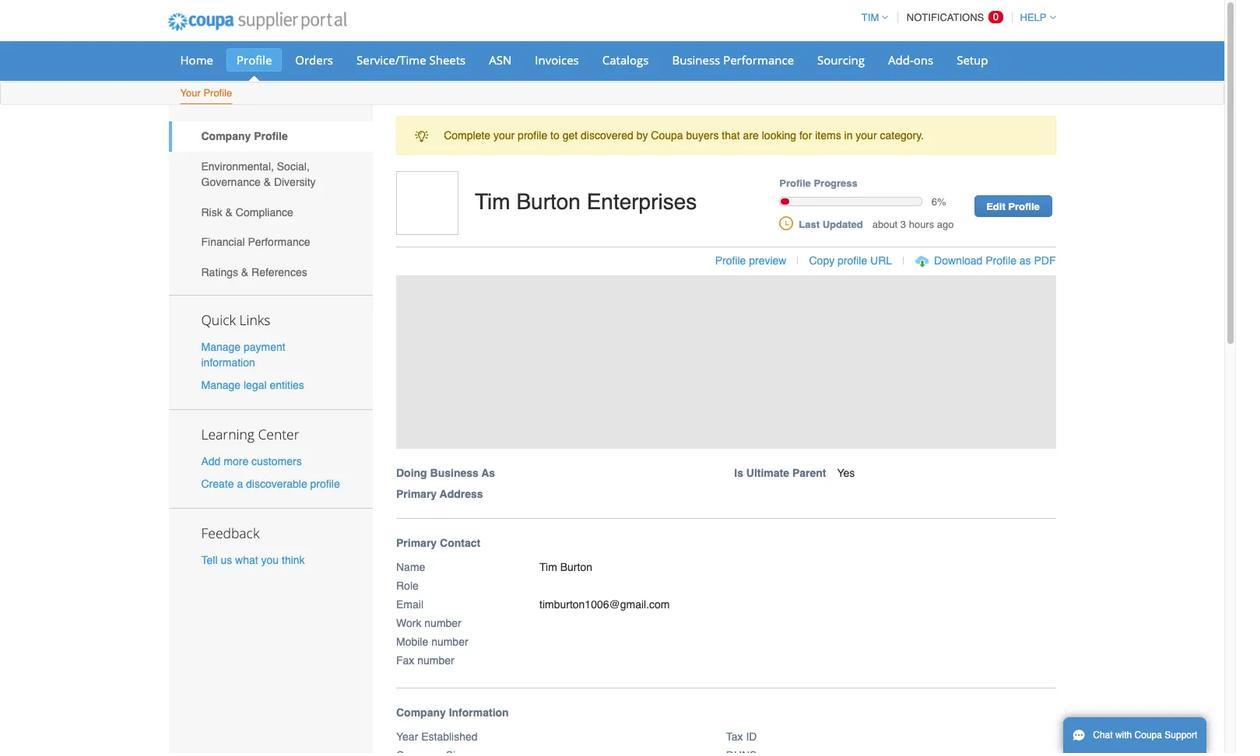 Task type: vqa. For each thing, say whether or not it's contained in the screenshot.
the Ultimate
yes



Task type: locate. For each thing, give the bounding box(es) containing it.
1 horizontal spatial performance
[[723, 52, 794, 68]]

as
[[481, 467, 495, 479]]

performance up references
[[248, 236, 310, 249]]

asn link
[[479, 48, 522, 72]]

2 primary from the top
[[396, 537, 437, 549]]

company up environmental,
[[201, 130, 251, 143]]

profile left to
[[518, 129, 547, 142]]

number right mobile
[[431, 636, 468, 648]]

business
[[672, 52, 720, 68], [430, 467, 479, 479]]

2 vertical spatial &
[[241, 266, 248, 279]]

profile inside button
[[986, 255, 1017, 267]]

is
[[734, 467, 743, 479]]

profile preview
[[715, 255, 787, 267]]

coupa
[[651, 129, 683, 142], [1135, 730, 1162, 741]]

0 vertical spatial coupa
[[651, 129, 683, 142]]

1 horizontal spatial coupa
[[1135, 730, 1162, 741]]

burton for tim burton enterprises
[[516, 189, 581, 214]]

id
[[746, 731, 757, 743]]

1 manage from the top
[[201, 341, 241, 353]]

profile
[[237, 52, 272, 68], [203, 87, 232, 99], [254, 130, 288, 143], [779, 178, 811, 189], [1008, 201, 1040, 213], [715, 255, 746, 267], [986, 255, 1017, 267]]

1 vertical spatial tim
[[475, 189, 510, 214]]

0 horizontal spatial business
[[430, 467, 479, 479]]

2 horizontal spatial tim
[[862, 12, 879, 23]]

manage for manage legal entities
[[201, 379, 241, 391]]

primary up name
[[396, 537, 437, 549]]

0 horizontal spatial profile
[[310, 478, 340, 491]]

profile inside button
[[838, 255, 867, 267]]

1 horizontal spatial &
[[241, 266, 248, 279]]

1 vertical spatial performance
[[248, 236, 310, 249]]

entities
[[270, 379, 304, 391]]

sheets
[[429, 52, 466, 68]]

& inside ratings & references link
[[241, 266, 248, 279]]

1 vertical spatial primary
[[396, 537, 437, 549]]

tim up timburton1006@gmail.com
[[539, 561, 557, 573]]

primary inside tim burton enterprises banner
[[396, 488, 437, 500]]

primary
[[396, 488, 437, 500], [396, 537, 437, 549]]

work
[[396, 617, 421, 629]]

tim
[[862, 12, 879, 23], [475, 189, 510, 214], [539, 561, 557, 573]]

2 horizontal spatial profile
[[838, 255, 867, 267]]

your right complete
[[493, 129, 515, 142]]

number down mobile
[[417, 654, 454, 667]]

2 your from the left
[[856, 129, 877, 142]]

burton down to
[[516, 189, 581, 214]]

edit profile link
[[974, 196, 1052, 217]]

url
[[870, 255, 892, 267]]

service/time sheets
[[357, 52, 466, 68]]

profile right the 'your'
[[203, 87, 232, 99]]

3
[[900, 218, 906, 230]]

primary down doing
[[396, 488, 437, 500]]

with
[[1115, 730, 1132, 741]]

0 vertical spatial performance
[[723, 52, 794, 68]]

business up address
[[430, 467, 479, 479]]

1 vertical spatial coupa
[[1135, 730, 1162, 741]]

0 horizontal spatial coupa
[[651, 129, 683, 142]]

environmental, social, governance & diversity link
[[169, 152, 373, 197]]

0 vertical spatial burton
[[516, 189, 581, 214]]

legal
[[244, 379, 267, 391]]

tim up sourcing
[[862, 12, 879, 23]]

profile link
[[227, 48, 282, 72]]

last updated
[[799, 218, 863, 230]]

1 vertical spatial number
[[431, 636, 468, 648]]

0 horizontal spatial &
[[225, 206, 233, 218]]

preview
[[749, 255, 787, 267]]

manage inside the manage payment information
[[201, 341, 241, 353]]

sourcing
[[817, 52, 865, 68]]

performance up the are
[[723, 52, 794, 68]]

& inside the risk & compliance link
[[225, 206, 233, 218]]

0 vertical spatial number
[[424, 617, 461, 629]]

profile
[[518, 129, 547, 142], [838, 255, 867, 267], [310, 478, 340, 491]]

0 vertical spatial profile
[[518, 129, 547, 142]]

1 your from the left
[[493, 129, 515, 142]]

1 vertical spatial manage
[[201, 379, 241, 391]]

1 vertical spatial company
[[396, 706, 446, 719]]

your right in
[[856, 129, 877, 142]]

add more customers link
[[201, 455, 302, 468]]

tim burton enterprises image
[[396, 172, 458, 235]]

0 horizontal spatial company
[[201, 130, 251, 143]]

manage up information
[[201, 341, 241, 353]]

notifications 0
[[907, 11, 999, 23]]

0 vertical spatial manage
[[201, 341, 241, 353]]

burton inside tim burton enterprises banner
[[516, 189, 581, 214]]

number right work at left
[[424, 617, 461, 629]]

year established
[[396, 731, 478, 743]]

0 horizontal spatial performance
[[248, 236, 310, 249]]

tim inside navigation
[[862, 12, 879, 23]]

company up year
[[396, 706, 446, 719]]

tim for tim
[[862, 12, 879, 23]]

a
[[237, 478, 243, 491]]

is ultimate parent
[[734, 467, 826, 479]]

home
[[180, 52, 213, 68]]

coupa right with
[[1135, 730, 1162, 741]]

create a discoverable profile link
[[201, 478, 340, 491]]

company for company profile
[[201, 130, 251, 143]]

2 vertical spatial tim
[[539, 561, 557, 573]]

1 primary from the top
[[396, 488, 437, 500]]

invoices link
[[525, 48, 589, 72]]

0 vertical spatial business
[[672, 52, 720, 68]]

navigation
[[855, 2, 1056, 33]]

0 vertical spatial tim
[[862, 12, 879, 23]]

role
[[396, 580, 419, 592]]

primary for primary address
[[396, 488, 437, 500]]

add-ons link
[[878, 48, 944, 72]]

edit profile
[[986, 201, 1040, 213]]

ratings & references
[[201, 266, 307, 279]]

& for compliance
[[225, 206, 233, 218]]

business performance link
[[662, 48, 804, 72]]

& right ratings
[[241, 266, 248, 279]]

profile right "discoverable"
[[310, 478, 340, 491]]

company information
[[396, 706, 509, 719]]

copy profile url button
[[809, 253, 892, 269]]

1 vertical spatial profile
[[838, 255, 867, 267]]

0 vertical spatial company
[[201, 130, 251, 143]]

tim right tim burton enterprises "image"
[[475, 189, 510, 214]]

your
[[493, 129, 515, 142], [856, 129, 877, 142]]

tim for tim burton
[[539, 561, 557, 573]]

0 vertical spatial primary
[[396, 488, 437, 500]]

& right risk
[[225, 206, 233, 218]]

1 horizontal spatial profile
[[518, 129, 547, 142]]

copy profile url
[[809, 255, 892, 267]]

& left diversity
[[264, 176, 271, 188]]

1 vertical spatial business
[[430, 467, 479, 479]]

learning
[[201, 425, 254, 444]]

ultimate
[[746, 467, 789, 479]]

risk & compliance
[[201, 206, 293, 218]]

0
[[993, 11, 999, 23]]

pdf
[[1034, 255, 1056, 267]]

complete your profile to get discovered by coupa buyers that are looking for items in your category.
[[444, 129, 924, 142]]

1 horizontal spatial tim
[[539, 561, 557, 573]]

chat with coupa support
[[1093, 730, 1197, 741]]

1 horizontal spatial your
[[856, 129, 877, 142]]

0 horizontal spatial tim
[[475, 189, 510, 214]]

feedback
[[201, 524, 260, 543]]

complete your profile to get discovered by coupa buyers that are looking for items in your category. alert
[[396, 116, 1056, 155]]

setup link
[[947, 48, 998, 72]]

primary for primary contact
[[396, 537, 437, 549]]

manage legal entities
[[201, 379, 304, 391]]

about 3 hours ago
[[872, 218, 954, 230]]

1 vertical spatial burton
[[560, 561, 592, 573]]

yes
[[837, 467, 855, 479]]

2 horizontal spatial &
[[264, 176, 271, 188]]

manage payment information link
[[201, 341, 285, 369]]

tim inside banner
[[475, 189, 510, 214]]

profile right edit
[[1008, 201, 1040, 213]]

profile left "url"
[[838, 255, 867, 267]]

as
[[1020, 255, 1031, 267]]

manage legal entities link
[[201, 379, 304, 391]]

2 manage from the top
[[201, 379, 241, 391]]

company
[[201, 130, 251, 143], [396, 706, 446, 719]]

0 vertical spatial &
[[264, 176, 271, 188]]

company profile
[[201, 130, 288, 143]]

risk
[[201, 206, 222, 218]]

information
[[201, 356, 255, 369]]

edit
[[986, 201, 1005, 213]]

& for references
[[241, 266, 248, 279]]

company for company information
[[396, 706, 446, 719]]

0 horizontal spatial your
[[493, 129, 515, 142]]

coupa right by
[[651, 129, 683, 142]]

by
[[636, 129, 648, 142]]

orders link
[[285, 48, 343, 72]]

profile left as
[[986, 255, 1017, 267]]

number
[[424, 617, 461, 629], [431, 636, 468, 648], [417, 654, 454, 667]]

tim burton enterprises
[[475, 189, 697, 214]]

for
[[799, 129, 812, 142]]

burton up timburton1006@gmail.com
[[560, 561, 592, 573]]

manage down information
[[201, 379, 241, 391]]

your profile link
[[179, 84, 233, 104]]

&
[[264, 176, 271, 188], [225, 206, 233, 218], [241, 266, 248, 279]]

doing
[[396, 467, 427, 479]]

1 vertical spatial &
[[225, 206, 233, 218]]

1 horizontal spatial company
[[396, 706, 446, 719]]

manage
[[201, 341, 241, 353], [201, 379, 241, 391]]

support
[[1165, 730, 1197, 741]]

add more customers
[[201, 455, 302, 468]]

updated
[[822, 218, 863, 230]]

business right catalogs at top
[[672, 52, 720, 68]]



Task type: describe. For each thing, give the bounding box(es) containing it.
payment
[[244, 341, 285, 353]]

download
[[934, 255, 983, 267]]

customers
[[251, 455, 302, 468]]

tell
[[201, 554, 218, 567]]

primary contact
[[396, 537, 480, 549]]

burton for tim burton
[[560, 561, 592, 573]]

category.
[[880, 129, 924, 142]]

profile preview link
[[715, 255, 787, 267]]

last
[[799, 218, 820, 230]]

diversity
[[274, 176, 316, 188]]

quick links
[[201, 310, 270, 329]]

profile left progress
[[779, 178, 811, 189]]

work number mobile number fax number
[[396, 617, 468, 667]]

navigation containing notifications 0
[[855, 2, 1056, 33]]

1 horizontal spatial business
[[672, 52, 720, 68]]

that
[[722, 129, 740, 142]]

profile inside "link"
[[1008, 201, 1040, 213]]

performance for business performance
[[723, 52, 794, 68]]

contact
[[440, 537, 480, 549]]

doing business as
[[396, 467, 495, 479]]

quick
[[201, 310, 236, 329]]

6%
[[931, 196, 946, 208]]

think
[[282, 554, 305, 567]]

email
[[396, 598, 423, 611]]

2 vertical spatial profile
[[310, 478, 340, 491]]

financial performance link
[[169, 227, 373, 257]]

tax
[[726, 731, 743, 743]]

background image
[[396, 275, 1056, 449]]

coupa inside alert
[[651, 129, 683, 142]]

notifications
[[907, 12, 984, 23]]

are
[[743, 129, 759, 142]]

download profile as pdf button
[[934, 253, 1056, 269]]

setup
[[957, 52, 988, 68]]

hours
[[909, 218, 934, 230]]

chat
[[1093, 730, 1113, 741]]

established
[[421, 731, 478, 743]]

compliance
[[236, 206, 293, 218]]

environmental, social, governance & diversity
[[201, 160, 316, 188]]

performance for financial performance
[[248, 236, 310, 249]]

social,
[[277, 160, 310, 173]]

in
[[844, 129, 853, 142]]

create
[[201, 478, 234, 491]]

manage for manage payment information
[[201, 341, 241, 353]]

business inside tim burton enterprises banner
[[430, 467, 479, 479]]

environmental,
[[201, 160, 274, 173]]

primary address
[[396, 488, 483, 500]]

items
[[815, 129, 841, 142]]

tim burton enterprises banner
[[391, 172, 1072, 519]]

orders
[[295, 52, 333, 68]]

tim for tim burton enterprises
[[475, 189, 510, 214]]

governance
[[201, 176, 261, 188]]

enterprises
[[587, 189, 697, 214]]

ago
[[937, 218, 954, 230]]

invoices
[[535, 52, 579, 68]]

risk & compliance link
[[169, 197, 373, 227]]

2 vertical spatial number
[[417, 654, 454, 667]]

timburton1006@gmail.com
[[539, 598, 670, 611]]

links
[[239, 310, 270, 329]]

what
[[235, 554, 258, 567]]

financial performance
[[201, 236, 310, 249]]

add
[[201, 455, 221, 468]]

copy
[[809, 255, 835, 267]]

get
[[563, 129, 578, 142]]

parent
[[792, 467, 826, 479]]

discoverable
[[246, 478, 307, 491]]

discovered
[[581, 129, 633, 142]]

service/time
[[357, 52, 426, 68]]

add-
[[888, 52, 914, 68]]

buyers
[[686, 129, 719, 142]]

home link
[[170, 48, 223, 72]]

profile inside alert
[[518, 129, 547, 142]]

coupa inside 'button'
[[1135, 730, 1162, 741]]

tax id
[[726, 731, 757, 743]]

sourcing link
[[807, 48, 875, 72]]

financial
[[201, 236, 245, 249]]

ratings
[[201, 266, 238, 279]]

mobile
[[396, 636, 428, 648]]

profile up social,
[[254, 130, 288, 143]]

year
[[396, 731, 418, 743]]

fax
[[396, 654, 414, 667]]

catalogs link
[[592, 48, 659, 72]]

& inside environmental, social, governance & diversity
[[264, 176, 271, 188]]

service/time sheets link
[[346, 48, 476, 72]]

profile progress
[[779, 178, 858, 189]]

profile left preview
[[715, 255, 746, 267]]

looking
[[762, 129, 796, 142]]

us
[[221, 554, 232, 567]]

more
[[224, 455, 248, 468]]

chat with coupa support button
[[1063, 718, 1207, 753]]

coupa supplier portal image
[[157, 2, 357, 41]]

profile down coupa supplier portal image
[[237, 52, 272, 68]]

tim burton
[[539, 561, 592, 573]]

ons
[[914, 52, 933, 68]]

address
[[440, 488, 483, 500]]



